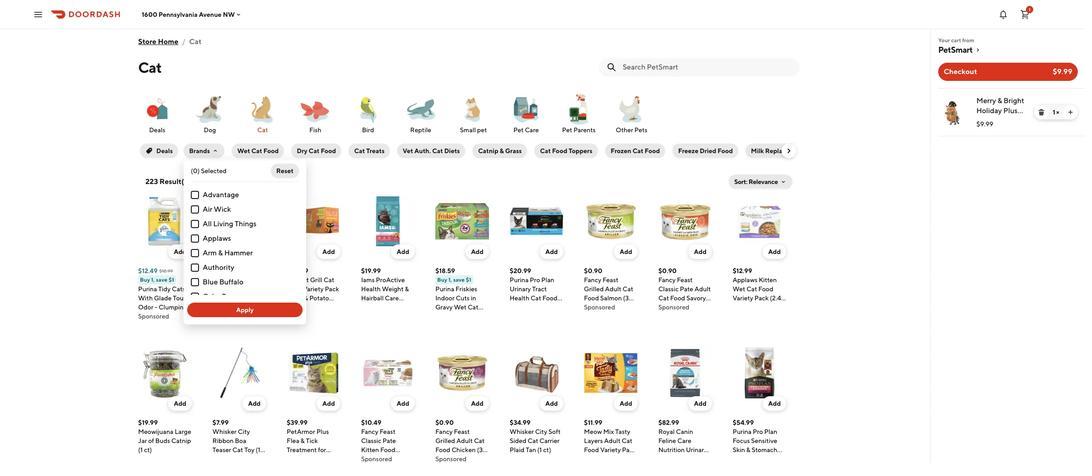 Task type: vqa. For each thing, say whether or not it's contained in the screenshot.
Pet Care 'link'
yes



Task type: locate. For each thing, give the bounding box(es) containing it.
$19.99 inside $19.99 meowijuana large jar of buds catnip (1 ct)
[[138, 419, 158, 427]]

0 vertical spatial catnip
[[478, 147, 499, 155]]

0 horizontal spatial $19.99
[[138, 419, 158, 427]]

cats inside "$39.99 petarmor plus flea & tick treatment for cats (6 ct)"
[[287, 456, 300, 463]]

0 horizontal spatial 1
[[1030, 7, 1031, 12]]

& inside button
[[500, 147, 504, 155]]

dry
[[297, 147, 308, 155]]

ct) inside $18.59 buy 1, save $1 purina friskies indoor cuts in gravy wet cat food variety pack (24 ct)
[[447, 322, 455, 329]]

pet
[[514, 126, 524, 134], [563, 126, 573, 134]]

oz right (2.75
[[600, 456, 607, 463]]

1 vertical spatial x
[[608, 456, 612, 463]]

chicken inside $0.90 fancy feast classic pate adult cat food chicken (3 oz) [upc:5000042994]
[[241, 295, 265, 302]]

0 horizontal spatial 1,
[[151, 276, 155, 283]]

chicken
[[241, 295, 265, 302], [452, 447, 476, 454]]

(7
[[384, 313, 390, 320]]

city inside $7.99 whisker city ribbon boa teaser cat toy (1 ct)
[[238, 428, 250, 436]]

food inside button
[[645, 147, 660, 155]]

1 horizontal spatial health
[[510, 295, 530, 302]]

fancy feast classic pate adult cat food savory salmon (3 oz) image
[[659, 195, 713, 248]]

canin
[[677, 428, 694, 436]]

1 $1 from the left
[[169, 276, 174, 283]]

nutrition
[[659, 447, 685, 454]]

0 horizontal spatial $20.99
[[287, 267, 308, 275]]

(1 right toy at the bottom left
[[256, 447, 261, 454]]

$19.99 meowijuana large jar of buds catnip (1 ct)
[[138, 419, 191, 454]]

food inside the $10.49 fancy feast classic pate kitten food variety pack (3
[[381, 447, 396, 454]]

pro for $20.99
[[530, 276, 540, 284]]

1 horizontal spatial pate
[[383, 437, 396, 445]]

$0.90 for $0.90 fancy feast classic pate adult cat food savory salmon (3 oz)
[[659, 267, 677, 275]]

fancy inside $0.90 fancy feast grilled adult cat food salmon (3 oz)
[[584, 276, 602, 284]]

things
[[235, 220, 257, 228]]

cat inside $34.99 whisker city soft sided cat carrier plaid tan (1 ct)
[[528, 437, 539, 445]]

1 horizontal spatial plan
[[765, 428, 778, 436]]

& inside $54.99 purina pro plan focus sensitive skin & stomach adult cat f
[[747, 447, 751, 454]]

lb) right (7
[[391, 313, 399, 320]]

2 horizontal spatial care
[[678, 437, 692, 445]]

whisker city soft sided cat carrier plaid tan (1 ct) image
[[510, 347, 564, 400]]

2 horizontal spatial pate
[[680, 286, 694, 293]]

0 horizontal spatial $12.99
[[160, 268, 173, 274]]

for
[[318, 447, 326, 454]]

cat link
[[240, 93, 286, 135]]

add up soft at bottom
[[546, 400, 558, 407]]

(1 down jar
[[138, 447, 143, 454]]

pet inside pet care link
[[514, 126, 524, 134]]

classic inside $0.90 fancy feast classic pate adult cat food chicken (3 oz) [upc:5000042994]
[[213, 286, 233, 293]]

next image
[[786, 147, 793, 155]]

0 vertical spatial health
[[361, 286, 381, 293]]

add for fancy feast grilled adult cat food salmon (3 oz)
[[620, 248, 633, 256]]

blue buffalo
[[203, 278, 244, 286]]

feast inside $0.90 fancy feast classic pate adult cat food savory salmon (3 oz)
[[677, 276, 693, 284]]

classic inside the $10.49 fancy feast classic pate kitten food variety pack (3
[[361, 437, 382, 445]]

$20.99
[[287, 267, 308, 275], [510, 267, 532, 275]]

tract
[[533, 286, 547, 293]]

add up the $10.49 fancy feast classic pate kitten food variety pack (3
[[397, 400, 410, 407]]

(3 inside $0.90 fancy feast grilled adult cat food salmon (3 oz)
[[624, 295, 629, 302]]

grilled for chicken
[[436, 437, 455, 445]]

$0.90 inside $0.90 fancy feast classic pate adult cat food chicken (3 oz) [upc:5000042994]
[[213, 267, 231, 275]]

1 left ×
[[1054, 109, 1056, 116]]

ct) inside $7.99 whisker city ribbon boa teaser cat toy (1 ct)
[[213, 456, 221, 463]]

1 button
[[1017, 5, 1035, 23]]

2 (1 from the left
[[256, 447, 261, 454]]

add up $0.90 fancy feast classic pate adult cat food savory salmon (3 oz)
[[695, 248, 707, 256]]

pet inside pet parents link
[[563, 126, 573, 134]]

0 horizontal spatial grilled
[[436, 437, 455, 445]]

purina friskies indoor cuts in gravy wet cat food variety pack (24 ct) image
[[436, 195, 489, 248]]

0 horizontal spatial pet
[[514, 126, 524, 134]]

1 vertical spatial 1
[[1054, 109, 1056, 116]]

variety inside $20.99 tiki cat grill cat food variety pack grain & potato free non-gmo 2.8oz cans (12 ct)
[[303, 286, 324, 293]]

parents
[[574, 126, 596, 134]]

city up boa
[[238, 428, 250, 436]]

0 horizontal spatial plan
[[542, 276, 555, 284]]

x left 12
[[608, 456, 612, 463]]

pro up sensitive
[[753, 428, 764, 436]]

catnip down large
[[171, 437, 191, 445]]

0 vertical spatial care
[[525, 126, 539, 134]]

oz
[[733, 304, 740, 311], [600, 456, 607, 463]]

add up tract
[[546, 248, 558, 256]]

add for meow mix tasty layers adult cat food variety pack (2.75 oz x 12 ct)
[[620, 400, 633, 407]]

1 horizontal spatial lb)
[[391, 313, 399, 320]]

care down pet care image
[[525, 126, 539, 134]]

fancy for fancy feast classic pate adult cat food chicken (3 oz) [upc:5000042994]
[[213, 276, 230, 284]]

pet up grass
[[514, 126, 524, 134]]

$0.90 fancy feast grilled adult cat food salmon (3 oz)
[[584, 267, 634, 311]]

ct) inside $34.99 whisker city soft sided cat carrier plaid tan (1 ct)
[[544, 447, 552, 454]]

cats inside '$12.49 $12.99 buy 1, save $1 purina tidy cats with glade tough odor - clumping, multi cat (20 lb) [upc:7023015345]'
[[172, 286, 185, 293]]

1 (1 from the left
[[138, 447, 143, 454]]

1 horizontal spatial whisker
[[510, 428, 534, 436]]

$1 up friskies
[[466, 276, 472, 283]]

feast inside the $10.49 fancy feast classic pate kitten food variety pack (3
[[380, 428, 396, 436]]

0 horizontal spatial pro
[[530, 276, 540, 284]]

add up $12.99 applaws kitten wet cat food variety pack (2.47 oz x 24 ct)
[[769, 248, 781, 256]]

add up sensitive
[[769, 400, 781, 407]]

1 vertical spatial oz
[[600, 456, 607, 463]]

kitten down the $10.49
[[361, 447, 379, 454]]

1 horizontal spatial classic
[[361, 437, 382, 445]]

gmo
[[317, 304, 333, 311]]

0 horizontal spatial kitten
[[361, 447, 379, 454]]

2 buy from the left
[[438, 276, 448, 283]]

0 horizontal spatial classic
[[213, 286, 233, 293]]

cat inside button
[[633, 147, 644, 155]]

1 horizontal spatial wet
[[454, 304, 467, 311]]

1 horizontal spatial urinary
[[687, 447, 708, 454]]

health inside $19.99 iams proactive health weight & hairball care indoor cat food salmon (7 lb)
[[361, 286, 381, 293]]

add down things
[[248, 248, 261, 256]]

0 vertical spatial oz
[[733, 304, 740, 311]]

3 (1 from the left
[[538, 447, 542, 454]]

1, down '$18.59'
[[449, 276, 452, 283]]

jar
[[138, 437, 147, 445]]

food inside $20.99 tiki cat grill cat food variety pack grain & potato free non-gmo 2.8oz cans (12 ct)
[[287, 286, 302, 293]]

plan for tract
[[542, 276, 555, 284]]

& left grass
[[500, 147, 504, 155]]

1 horizontal spatial indoor
[[436, 295, 455, 302]]

$20.99 inside $20.99 purina pro plan urinary tract health cat food variety pack (12 ct)
[[510, 267, 532, 275]]

$12.49
[[138, 267, 158, 275]]

whisker for $7.99
[[213, 428, 237, 436]]

1 vertical spatial (12
[[320, 313, 328, 320]]

save up friskies
[[454, 276, 465, 283]]

1 horizontal spatial salmon
[[601, 295, 622, 302]]

2 pet from the left
[[563, 126, 573, 134]]

$20.99 tiki cat grill cat food variety pack grain & potato free non-gmo 2.8oz cans (12 ct)
[[287, 267, 339, 320]]

pro inside $20.99 purina pro plan urinary tract health cat food variety pack (12 ct)
[[530, 276, 540, 284]]

add for petarmor plus flea & tick treatment for cats (6 ct)
[[323, 400, 335, 407]]

add for royal canin feline care nutrition urinary adult cat f
[[695, 400, 707, 407]]

1 horizontal spatial (12
[[547, 304, 556, 311]]

2 $1 from the left
[[466, 276, 472, 283]]

add up $82.99 royal canin feline care nutrition urinary adult cat f
[[695, 400, 707, 407]]

(1 right tan
[[538, 447, 542, 454]]

0 vertical spatial cats
[[172, 286, 185, 293]]

1 vertical spatial indoor
[[361, 304, 381, 311]]

deals up 223 result(s)
[[156, 147, 173, 155]]

pack inside $18.59 buy 1, save $1 purina friskies indoor cuts in gravy wet cat food variety pack (24 ct)
[[474, 313, 488, 320]]

1 lb) from the left
[[178, 313, 186, 320]]

0 vertical spatial $19.99
[[361, 267, 381, 275]]

(2.47
[[771, 295, 785, 302]]

indoor down hairball at the left
[[361, 304, 381, 311]]

applaws inside $12.99 applaws kitten wet cat food variety pack (2.47 oz x 24 ct)
[[733, 276, 758, 284]]

$9.99 up ×
[[1054, 67, 1073, 76]]

0 horizontal spatial city
[[238, 428, 250, 436]]

free
[[287, 304, 300, 311]]

2 horizontal spatial classic
[[659, 286, 679, 293]]

pet parents
[[563, 126, 596, 134]]

dry cat food button
[[292, 144, 342, 158]]

adult inside $0.90 fancy feast grilled adult cat food chicken (3
[[457, 437, 473, 445]]

catnip
[[478, 147, 499, 155], [171, 437, 191, 445]]

1 1, from the left
[[151, 276, 155, 283]]

add for fancy feast classic pate kitten food variety pack (3
[[397, 400, 410, 407]]

1, down '$12.49'
[[151, 276, 155, 283]]

Arm & Hammer checkbox
[[191, 249, 199, 257]]

fish image
[[299, 93, 332, 126]]

Air Wick checkbox
[[191, 206, 199, 214]]

& up non-
[[304, 295, 308, 302]]

wet down cuts
[[454, 304, 467, 311]]

layers
[[584, 437, 603, 445]]

0 horizontal spatial x
[[608, 456, 612, 463]]

2 horizontal spatial wet
[[733, 286, 746, 293]]

1600 pennsylvania avenue nw button
[[142, 11, 242, 18]]

classic inside $0.90 fancy feast classic pate adult cat food savory salmon (3 oz)
[[659, 286, 679, 293]]

add up proactive
[[397, 248, 410, 256]]

1, inside $18.59 buy 1, save $1 purina friskies indoor cuts in gravy wet cat food variety pack (24 ct)
[[449, 276, 452, 283]]

add left arm & hammer option
[[174, 248, 186, 256]]

pate for savory
[[680, 286, 694, 293]]

x left 24
[[741, 304, 744, 311]]

All Living Things checkbox
[[191, 220, 199, 228]]

odor
[[138, 304, 154, 311]]

& inside "$39.99 petarmor plus flea & tick treatment for cats (6 ct)"
[[301, 437, 305, 445]]

air
[[203, 205, 212, 214]]

calm
[[203, 292, 220, 301]]

petsmart
[[939, 45, 973, 55]]

checkout
[[944, 67, 978, 76]]

2 lb) from the left
[[391, 313, 399, 320]]

1 vertical spatial plan
[[765, 428, 778, 436]]

add up $20.99 tiki cat grill cat food variety pack grain & potato free non-gmo 2.8oz cans (12 ct)
[[323, 248, 335, 256]]

1 horizontal spatial grilled
[[584, 286, 604, 293]]

(1 inside $7.99 whisker city ribbon boa teaser cat toy (1 ct)
[[256, 447, 261, 454]]

cat image
[[246, 93, 279, 125]]

1 inside button
[[1030, 7, 1031, 12]]

1 horizontal spatial chicken
[[452, 447, 476, 454]]

1 horizontal spatial save
[[454, 276, 465, 283]]

wet up 24
[[733, 286, 746, 293]]

1 vertical spatial applaws
[[733, 276, 758, 284]]

buy inside '$12.49 $12.99 buy 1, save $1 purina tidy cats with glade tough odor - clumping, multi cat (20 lb) [upc:7023015345]'
[[140, 276, 150, 283]]

0 vertical spatial deals
[[149, 126, 165, 134]]

1 whisker from the left
[[213, 428, 237, 436]]

1 horizontal spatial $1
[[466, 276, 472, 283]]

(12 inside $20.99 purina pro plan urinary tract health cat food variety pack (12 ct)
[[547, 304, 556, 311]]

0 horizontal spatial oz)
[[220, 304, 229, 311]]

1 horizontal spatial $9.99
[[1054, 67, 1073, 76]]

1 horizontal spatial kitten
[[759, 276, 777, 284]]

1 vertical spatial urinary
[[687, 447, 708, 454]]

0 vertical spatial (12
[[547, 304, 556, 311]]

$12.99 up 24
[[733, 267, 753, 275]]

0 horizontal spatial (1
[[138, 447, 143, 454]]

deals down deals image
[[149, 126, 165, 134]]

arm
[[203, 249, 217, 257]]

pate inside $0.90 fancy feast classic pate adult cat food chicken (3 oz) [upc:5000042994]
[[234, 286, 248, 293]]

buy
[[140, 276, 150, 283], [438, 276, 448, 283]]

royal
[[659, 428, 675, 436]]

result(s)
[[160, 177, 190, 186]]

add up tasty
[[620, 400, 633, 407]]

city for soft
[[536, 428, 548, 436]]

adult inside $0.90 fancy feast classic pate adult cat food chicken (3 oz) [upc:5000042994]
[[249, 286, 265, 293]]

whisker up the ribbon
[[213, 428, 237, 436]]

0 vertical spatial wet
[[237, 147, 250, 155]]

1 city from the left
[[238, 428, 250, 436]]

city inside $34.99 whisker city soft sided cat carrier plaid tan (1 ct)
[[536, 428, 548, 436]]

friskies
[[456, 286, 478, 293]]

2 city from the left
[[536, 428, 548, 436]]

ct) inside "$39.99 petarmor plus flea & tick treatment for cats (6 ct)"
[[309, 456, 317, 463]]

0 horizontal spatial (12
[[320, 313, 328, 320]]

1 vertical spatial wet
[[733, 286, 746, 293]]

feast inside $0.90 fancy feast grilled adult cat food chicken (3
[[454, 428, 470, 436]]

grilled
[[584, 286, 604, 293], [436, 437, 455, 445]]

pet for pet care
[[514, 126, 524, 134]]

reptile image
[[405, 93, 437, 125]]

0 horizontal spatial care
[[385, 295, 399, 302]]

feast inside $0.90 fancy feast grilled adult cat food salmon (3 oz)
[[603, 276, 619, 284]]

1 vertical spatial salmon
[[659, 304, 680, 311]]

0 horizontal spatial catnip
[[171, 437, 191, 445]]

$9.99 right the merry & bright holiday plush gingerbread man extra large brown squeaker dog toy image at the right top
[[977, 121, 994, 128]]

pet left parents
[[563, 126, 573, 134]]

add up $7.99 whisker city ribbon boa teaser cat toy (1 ct)
[[248, 400, 261, 407]]

0 horizontal spatial save
[[156, 276, 168, 283]]

cat inside 'button'
[[797, 147, 807, 155]]

advantage
[[203, 191, 239, 199]]

1 horizontal spatial 1
[[1054, 109, 1056, 116]]

0 vertical spatial pro
[[530, 276, 540, 284]]

whisker inside $7.99 whisker city ribbon boa teaser cat toy (1 ct)
[[213, 428, 237, 436]]

boa
[[235, 437, 246, 445]]

add up $0.90 fancy feast grilled adult cat food salmon (3 oz)
[[620, 248, 633, 256]]

variety inside $18.59 buy 1, save $1 purina friskies indoor cuts in gravy wet cat food variety pack (24 ct)
[[452, 313, 473, 320]]

1 horizontal spatial $12.99
[[733, 267, 753, 275]]

3 oz) from the left
[[689, 304, 698, 311]]

1 for 1
[[1030, 7, 1031, 12]]

(2.75
[[584, 456, 599, 463]]

1 horizontal spatial oz)
[[584, 304, 593, 311]]

2 vertical spatial salmon
[[361, 313, 383, 320]]

add for fancy feast grilled adult cat food chicken (3 
[[471, 400, 484, 407]]

0 horizontal spatial indoor
[[361, 304, 381, 311]]

vet
[[403, 147, 413, 155]]

2 vertical spatial wet
[[454, 304, 467, 311]]

0 horizontal spatial chicken
[[241, 295, 265, 302]]

0 horizontal spatial health
[[361, 286, 381, 293]]

1 vertical spatial grilled
[[436, 437, 455, 445]]

$19.99 up meowijuana
[[138, 419, 158, 427]]

other pets
[[616, 126, 648, 134]]

purina inside $18.59 buy 1, save $1 purina friskies indoor cuts in gravy wet cat food variety pack (24 ct)
[[436, 286, 455, 293]]

2 horizontal spatial oz)
[[689, 304, 698, 311]]

0 vertical spatial x
[[741, 304, 744, 311]]

variety inside $20.99 purina pro plan urinary tract health cat food variety pack (12 ct)
[[510, 304, 531, 311]]

$0.90 for $0.90 fancy feast classic pate adult cat food chicken (3 oz) [upc:5000042994]
[[213, 267, 231, 275]]

1 horizontal spatial city
[[536, 428, 548, 436]]

12
[[613, 456, 619, 463]]

deals image
[[141, 93, 174, 126]]

indoor up gravy
[[436, 295, 455, 302]]

tidy
[[158, 286, 171, 293]]

kitten inside the $10.49 fancy feast classic pate kitten food variety pack (3
[[361, 447, 379, 454]]

Authority checkbox
[[191, 264, 199, 272]]

tasty
[[616, 428, 631, 436]]

1 buy from the left
[[140, 276, 150, 283]]

$54.99 purina pro plan focus sensitive skin & stomach adult cat f
[[733, 419, 779, 463]]

city up the carrier
[[536, 428, 548, 436]]

0 horizontal spatial cats
[[172, 286, 185, 293]]

notification bell image
[[999, 9, 1010, 20]]

sort: relevance
[[735, 178, 779, 186]]

1 oz) from the left
[[220, 304, 229, 311]]

0 vertical spatial kitten
[[759, 276, 777, 284]]

cat inside "$11.99 meow mix tasty layers adult cat food variety pack (2.75 oz x 12 ct)"
[[622, 437, 633, 445]]

add up $0.90 fancy feast grilled adult cat food chicken (3
[[471, 400, 484, 407]]

care down canin
[[678, 437, 692, 445]]

1 horizontal spatial oz
[[733, 304, 740, 311]]

replacers
[[766, 147, 795, 155]]

pet care image
[[510, 93, 543, 126]]

plan for sensitive
[[765, 428, 778, 436]]

adult inside $0.90 fancy feast grilled adult cat food salmon (3 oz)
[[605, 286, 622, 293]]

& right the weight
[[405, 286, 409, 293]]

pro up tract
[[530, 276, 540, 284]]

1,
[[151, 276, 155, 283], [449, 276, 452, 283]]

indoor
[[436, 295, 455, 302], [361, 304, 381, 311]]

oz) inside $0.90 fancy feast classic pate adult cat food chicken (3 oz) [upc:5000042994]
[[220, 304, 229, 311]]

1 $20.99 from the left
[[287, 267, 308, 275]]

2 vertical spatial care
[[678, 437, 692, 445]]

2 1, from the left
[[449, 276, 452, 283]]

$12.99 up tidy
[[160, 268, 173, 274]]

$12.99 inside $12.99 applaws kitten wet cat food variety pack (2.47 oz x 24 ct)
[[733, 267, 753, 275]]

reptile link
[[398, 93, 444, 135]]

care down the weight
[[385, 295, 399, 302]]

1 vertical spatial $19.99
[[138, 419, 158, 427]]

feast for salmon
[[677, 276, 693, 284]]

0 horizontal spatial $1
[[169, 276, 174, 283]]

2 $20.99 from the left
[[510, 267, 532, 275]]

sponsored for $10.49 fancy feast classic pate kitten food variety pack (3
[[361, 456, 392, 463]]

Blue Buffalo checkbox
[[191, 278, 199, 286]]

$0.90 inside $0.90 fancy feast grilled adult cat food salmon (3 oz)
[[584, 267, 603, 275]]

applaws up 24
[[733, 276, 758, 284]]

kitten up "(2.47"
[[759, 276, 777, 284]]

other
[[616, 126, 634, 134]]

2 horizontal spatial salmon
[[659, 304, 680, 311]]

1
[[1030, 7, 1031, 12], [1054, 109, 1056, 116]]

2 oz) from the left
[[584, 304, 593, 311]]

1 horizontal spatial $19.99
[[361, 267, 381, 275]]

Advantage checkbox
[[191, 191, 199, 199]]

fancy for fancy feast grilled adult cat food chicken (3 
[[436, 428, 453, 436]]

1 horizontal spatial $20.99
[[510, 267, 532, 275]]

cuts
[[456, 295, 470, 302]]

fancy
[[213, 276, 230, 284], [584, 276, 602, 284], [659, 276, 676, 284], [361, 428, 379, 436], [436, 428, 453, 436]]

lb) right (20
[[178, 313, 186, 320]]

grilled inside $0.90 fancy feast grilled adult cat food salmon (3 oz)
[[584, 286, 604, 293]]

kitten
[[759, 276, 777, 284], [361, 447, 379, 454]]

oz inside "$11.99 meow mix tasty layers adult cat food variety pack (2.75 oz x 12 ct)"
[[600, 456, 607, 463]]

dry cat food
[[297, 147, 336, 155]]

purina inside '$12.49 $12.99 buy 1, save $1 purina tidy cats with glade tough odor - clumping, multi cat (20 lb) [upc:7023015345]'
[[138, 286, 157, 293]]

plan up sensitive
[[765, 428, 778, 436]]

ct) inside $20.99 purina pro plan urinary tract health cat food variety pack (12 ct)
[[510, 313, 518, 320]]

cats up tough
[[172, 286, 185, 293]]

whisker down $34.99
[[510, 428, 534, 436]]

urinary down canin
[[687, 447, 708, 454]]

deals inside deals 'link'
[[149, 126, 165, 134]]

adult
[[249, 286, 265, 293], [605, 286, 622, 293], [695, 286, 711, 293], [457, 437, 473, 445], [605, 437, 621, 445], [659, 456, 675, 463], [733, 456, 750, 463]]

feast for (3
[[231, 276, 247, 284]]

wet right brands dropdown button
[[237, 147, 250, 155]]

$10.49 fancy feast classic pate kitten food variety pack (3
[[361, 419, 413, 463]]

1 horizontal spatial pet
[[563, 126, 573, 134]]

$1
[[169, 276, 174, 283], [466, 276, 472, 283]]

0 vertical spatial plan
[[542, 276, 555, 284]]

deals button
[[138, 142, 180, 160], [140, 144, 178, 158]]

1 vertical spatial $9.99
[[977, 121, 994, 128]]

$1 up tidy
[[169, 276, 174, 283]]

1 vertical spatial cats
[[287, 456, 300, 463]]

0 horizontal spatial oz
[[600, 456, 607, 463]]

toppers
[[569, 147, 593, 155]]

ct) inside $20.99 tiki cat grill cat food variety pack grain & potato free non-gmo 2.8oz cans (12 ct)
[[329, 313, 337, 320]]

$7.99 whisker city ribbon boa teaser cat toy (1 ct)
[[213, 419, 261, 463]]

1 vertical spatial catnip
[[171, 437, 191, 445]]

applaws down living
[[203, 234, 231, 243]]

catnip inside button
[[478, 147, 499, 155]]

add up large
[[174, 400, 186, 407]]

1 vertical spatial chicken
[[452, 447, 476, 454]]

other pets image
[[616, 93, 648, 126]]

2 horizontal spatial (1
[[538, 447, 542, 454]]

1 horizontal spatial applaws
[[733, 276, 758, 284]]

0 horizontal spatial whisker
[[213, 428, 237, 436]]

$0.90
[[213, 267, 231, 275], [584, 267, 603, 275], [659, 267, 677, 275], [436, 419, 454, 427]]

(0)
[[191, 167, 200, 175]]

0 vertical spatial 1
[[1030, 7, 1031, 12]]

meow mix tasty layers adult cat food variety pack (2.75 oz x 12 ct) image
[[584, 347, 638, 400]]

$20.99 inside $20.99 tiki cat grill cat food variety pack grain & potato free non-gmo 2.8oz cans (12 ct)
[[287, 267, 308, 275]]

wet inside button
[[237, 147, 250, 155]]

0 horizontal spatial urinary
[[510, 286, 531, 293]]

save
[[156, 276, 168, 283], [454, 276, 465, 283]]

& up the treatment
[[301, 437, 305, 445]]

oz left 24
[[733, 304, 740, 311]]

& right skin
[[747, 447, 751, 454]]

0 vertical spatial grilled
[[584, 286, 604, 293]]

cats left (6
[[287, 456, 300, 463]]

$7.99
[[213, 419, 229, 427]]

urinary left tract
[[510, 286, 531, 293]]

0 vertical spatial salmon
[[601, 295, 622, 302]]

plan up tract
[[542, 276, 555, 284]]

freeze dried food button
[[673, 144, 739, 158]]

buy down '$18.59'
[[438, 276, 448, 283]]

cat inside $0.90 fancy feast classic pate adult cat food chicken (3 oz) [upc:5000042994]
[[213, 295, 223, 302]]

save up tidy
[[156, 276, 168, 283]]

2 whisker from the left
[[510, 428, 534, 436]]

frozen cat food link
[[604, 142, 668, 160]]

$19.99 for iams
[[361, 267, 381, 275]]

wet
[[237, 147, 250, 155], [733, 286, 746, 293], [454, 304, 467, 311]]

1 vertical spatial care
[[385, 295, 399, 302]]

tough
[[173, 295, 191, 302]]

add for applaws kitten wet cat food variety pack (2.47 oz x 24 ct)
[[769, 248, 781, 256]]

add up plus
[[323, 400, 335, 407]]

1 pet from the left
[[514, 126, 524, 134]]

add for whisker city soft sided cat carrier plaid tan (1 ct)
[[546, 400, 558, 407]]

iams proactive health weight & hairball care indoor cat food salmon (7 lb) image
[[361, 195, 415, 248]]

1 right notification bell image
[[1030, 7, 1031, 12]]

sponsored for $0.90 fancy feast grilled adult cat food salmon (3 oz)
[[584, 304, 616, 311]]

purina tidy cats with glade tough odor - clumping, multi cat (20 lb) [upc:7023015345] image
[[138, 195, 192, 248]]

salmon inside $0.90 fancy feast grilled adult cat food salmon (3 oz)
[[601, 295, 622, 302]]

catnip down pet
[[478, 147, 499, 155]]

1 horizontal spatial (1
[[256, 447, 261, 454]]

add one to cart image
[[1068, 109, 1075, 116]]

1 save from the left
[[156, 276, 168, 283]]

$19.99 up the iams
[[361, 267, 381, 275]]

2 save from the left
[[454, 276, 465, 283]]

vet auth. cat diets link
[[396, 142, 468, 160]]

fancy for fancy feast grilled adult cat food salmon (3 oz)
[[584, 276, 602, 284]]

buy down '$12.49'
[[140, 276, 150, 283]]

1 horizontal spatial buy
[[438, 276, 448, 283]]

cat food toppers button
[[535, 144, 598, 158]]

applaws
[[203, 234, 231, 243], [733, 276, 758, 284]]

pate inside the $10.49 fancy feast classic pate kitten food variety pack (3
[[383, 437, 396, 445]]

add for tiki cat grill cat food variety pack grain & potato free non-gmo 2.8oz cans (12 ct)
[[323, 248, 335, 256]]



Task type: describe. For each thing, give the bounding box(es) containing it.
whisker for $34.99
[[510, 428, 534, 436]]

plus
[[317, 428, 329, 436]]

other pets link
[[609, 93, 655, 135]]

brands
[[189, 147, 210, 155]]

milk replacers cat link
[[744, 142, 815, 160]]

pet
[[478, 126, 487, 134]]

adult inside "$11.99 meow mix tasty layers adult cat food variety pack (2.75 oz x 12 ct)"
[[605, 437, 621, 445]]

(3 inside $0.90 fancy feast grilled adult cat food chicken (3
[[477, 447, 483, 454]]

$20.99 for tiki
[[287, 267, 308, 275]]

remove item from cart image
[[1039, 109, 1046, 116]]

non-
[[301, 304, 317, 311]]

arm & hammer
[[203, 249, 253, 257]]

sponsored for $0.90 fancy feast classic pate adult cat food savory salmon (3 oz)
[[659, 304, 690, 311]]

paws
[[222, 292, 239, 301]]

pack inside the $10.49 fancy feast classic pate kitten food variety pack (3
[[383, 456, 397, 463]]

0 horizontal spatial applaws
[[203, 234, 231, 243]]

wet inside $18.59 buy 1, save $1 purina friskies indoor cuts in gravy wet cat food variety pack (24 ct)
[[454, 304, 467, 311]]

stomach
[[752, 447, 778, 454]]

skin
[[733, 447, 746, 454]]

$0.90 fancy feast grilled adult cat food chicken (3 
[[436, 419, 499, 463]]

purina inside $54.99 purina pro plan focus sensitive skin & stomach adult cat f
[[733, 428, 752, 436]]

cat inside $0.90 fancy feast grilled adult cat food chicken (3
[[474, 437, 485, 445]]

adult inside $54.99 purina pro plan focus sensitive skin & stomach adult cat f
[[733, 456, 750, 463]]

0 horizontal spatial $9.99
[[977, 121, 994, 128]]

merry & bright holiday plush gingerbread man extra large brown squeaker dog toy image
[[941, 99, 968, 126]]

store home / cat
[[138, 37, 202, 46]]

1600
[[142, 11, 157, 18]]

tiki
[[287, 276, 297, 284]]

(3 inside $0.90 fancy feast classic pate adult cat food chicken (3 oz) [upc:5000042994]
[[213, 304, 218, 311]]

grilled for salmon
[[584, 286, 604, 293]]

food inside $0.90 fancy feast grilled adult cat food salmon (3 oz)
[[584, 295, 599, 302]]

open menu image
[[33, 9, 44, 20]]

& inside $19.99 iams proactive health weight & hairball care indoor cat food salmon (7 lb)
[[405, 286, 409, 293]]

fancy feast grilled adult cat food chicken (3 oz) [upc:5000004080] image
[[436, 347, 489, 400]]

petarmor
[[287, 428, 315, 436]]

pate for chicken
[[234, 286, 248, 293]]

bird image
[[352, 93, 385, 126]]

pate for pack
[[383, 437, 396, 445]]

food inside $18.59 buy 1, save $1 purina friskies indoor cuts in gravy wet cat food variety pack (24 ct)
[[436, 313, 451, 320]]

223 result(s)
[[146, 177, 190, 186]]

multi
[[138, 313, 154, 320]]

add for whisker city ribbon boa teaser cat toy (1 ct)
[[248, 400, 261, 407]]

buffalo
[[219, 278, 244, 286]]

catnip & grass
[[478, 147, 522, 155]]

fancy for fancy feast classic pate adult cat food savory salmon (3 oz)
[[659, 276, 676, 284]]

feast for oz)
[[603, 276, 619, 284]]

blue
[[203, 278, 218, 286]]

x inside "$11.99 meow mix tasty layers adult cat food variety pack (2.75 oz x 12 ct)"
[[608, 456, 612, 463]]

authority
[[203, 263, 235, 272]]

$10.49
[[361, 419, 382, 427]]

dog image
[[194, 93, 226, 126]]

purina inside $20.99 purina pro plan urinary tract health cat food variety pack (12 ct)
[[510, 276, 529, 284]]

(1 inside $19.99 meowijuana large jar of buds catnip (1 ct)
[[138, 447, 143, 454]]

cat inside $0.90 fancy feast classic pate adult cat food savory salmon (3 oz)
[[659, 295, 669, 302]]

dry cat food link
[[290, 142, 344, 160]]

focus
[[733, 437, 750, 445]]

bird link
[[346, 93, 391, 135]]

cat inside '$12.49 $12.99 buy 1, save $1 purina tidy cats with glade tough odor - clumping, multi cat (20 lb) [upc:7023015345]'
[[155, 313, 165, 320]]

cart
[[952, 37, 962, 44]]

grass
[[506, 147, 522, 155]]

purina pro plan urinary tract health cat food variety pack (12 ct) image
[[510, 195, 564, 248]]

food inside "$11.99 meow mix tasty layers adult cat food variety pack (2.75 oz x 12 ct)"
[[584, 447, 599, 454]]

cat treats button
[[349, 144, 390, 158]]

royal canin feline care nutrition urinary adult cat food (14 lb) image
[[659, 347, 713, 400]]

milk replacers cat button
[[746, 144, 813, 158]]

$1 inside '$12.49 $12.99 buy 1, save $1 purina tidy cats with glade tough odor - clumping, multi cat (20 lb) [upc:7023015345]'
[[169, 276, 174, 283]]

(1 inside $34.99 whisker city soft sided cat carrier plaid tan (1 ct)
[[538, 447, 542, 454]]

fish
[[310, 126, 322, 134]]

cats for glade
[[172, 286, 185, 293]]

lb) inside $19.99 iams proactive health weight & hairball care indoor cat food salmon (7 lb)
[[391, 313, 399, 320]]

city for ribbon
[[238, 428, 250, 436]]

pet for pet parents
[[563, 126, 573, 134]]

classic for salmon
[[659, 286, 679, 293]]

care inside $19.99 iams proactive health weight & hairball care indoor cat food salmon (7 lb)
[[385, 295, 399, 302]]

×
[[1057, 109, 1060, 116]]

pet parents image
[[563, 93, 596, 126]]

sort:
[[735, 178, 748, 186]]

save inside $18.59 buy 1, save $1 purina friskies indoor cuts in gravy wet cat food variety pack (24 ct)
[[454, 276, 465, 283]]

tiki cat grill cat food variety pack grain & potato free non-gmo 2.8oz cans (12 ct) image
[[287, 195, 341, 248]]

$39.99
[[287, 419, 308, 427]]

toy
[[244, 447, 255, 454]]

food inside $12.99 applaws kitten wet cat food variety pack (2.47 oz x 24 ct)
[[759, 286, 774, 293]]

ct) inside $12.99 applaws kitten wet cat food variety pack (2.47 oz x 24 ct)
[[754, 304, 762, 311]]

applaws kitten wet cat food variety pack (2.47 oz x 24 ct) image
[[733, 195, 787, 248]]

cats for ct)
[[287, 456, 300, 463]]

Applaws checkbox
[[191, 235, 199, 243]]

cat inside $0.90 fancy feast grilled adult cat food salmon (3 oz)
[[623, 286, 634, 293]]

bird
[[362, 126, 374, 134]]

indoor inside $19.99 iams proactive health weight & hairball care indoor cat food salmon (7 lb)
[[361, 304, 381, 311]]

dried
[[700, 147, 717, 155]]

pet care link
[[504, 93, 549, 135]]

Search PetSmart search field
[[623, 62, 793, 72]]

auth.
[[415, 147, 431, 155]]

ct) inside $19.99 meowijuana large jar of buds catnip (1 ct)
[[144, 447, 152, 454]]

$0.90 for $0.90 fancy feast grilled adult cat food chicken (3 
[[436, 419, 454, 427]]

sided
[[510, 437, 527, 445]]

urinary inside $20.99 purina pro plan urinary tract health cat food variety pack (12 ct)
[[510, 286, 531, 293]]

small pet
[[460, 126, 487, 134]]

cat inside $20.99 purina pro plan urinary tract health cat food variety pack (12 ct)
[[531, 295, 542, 302]]

1, inside '$12.49 $12.99 buy 1, save $1 purina tidy cats with glade tough odor - clumping, multi cat (20 lb) [upc:7023015345]'
[[151, 276, 155, 283]]

food inside $0.90 fancy feast classic pate adult cat food savory salmon (3 oz)
[[671, 295, 686, 302]]

reptile
[[411, 126, 432, 134]]

catnip & grass button
[[473, 144, 528, 158]]

reset
[[277, 167, 294, 175]]

buds
[[155, 437, 170, 445]]

cat treats link
[[347, 142, 392, 160]]

add for fancy feast classic pate adult cat food savory salmon (3 oz)
[[695, 248, 707, 256]]

sponsored for $0.90 fancy feast grilled adult cat food chicken (3 
[[436, 456, 467, 463]]

milk
[[752, 147, 765, 155]]

$54.99
[[733, 419, 754, 427]]

$34.99 whisker city soft sided cat carrier plaid tan (1 ct)
[[510, 419, 561, 454]]

fish link
[[293, 93, 338, 135]]

soft
[[549, 428, 561, 436]]

small pet image
[[457, 93, 490, 126]]

& inside $20.99 tiki cat grill cat food variety pack grain & potato free non-gmo 2.8oz cans (12 ct)
[[304, 295, 308, 302]]

whisker city ribbon boa teaser cat toy (1 ct) image
[[213, 347, 266, 400]]

wet inside $12.99 applaws kitten wet cat food variety pack (2.47 oz x 24 ct)
[[733, 286, 746, 293]]

variety inside the $10.49 fancy feast classic pate kitten food variety pack (3
[[361, 456, 382, 463]]

cat inside $7.99 whisker city ribbon boa teaser cat toy (1 ct)
[[233, 447, 243, 454]]

pro for $54.99
[[753, 428, 764, 436]]

save inside '$12.49 $12.99 buy 1, save $1 purina tidy cats with glade tough odor - clumping, multi cat (20 lb) [upc:7023015345]'
[[156, 276, 168, 283]]

$19.99 for meowijuana
[[138, 419, 158, 427]]

1 for 1 ×
[[1054, 109, 1056, 116]]

24
[[746, 304, 753, 311]]

glade
[[154, 295, 172, 302]]

1600 pennsylvania avenue nw
[[142, 11, 235, 18]]

$0.90 for $0.90 fancy feast grilled adult cat food salmon (3 oz)
[[584, 267, 603, 275]]

salmon inside $0.90 fancy feast classic pate adult cat food savory salmon (3 oz)
[[659, 304, 680, 311]]

oz) inside $0.90 fancy feast grilled adult cat food salmon (3 oz)
[[584, 304, 593, 311]]

cat inside $82.99 royal canin feline care nutrition urinary adult cat f
[[676, 456, 687, 463]]

add for purina pro plan urinary tract health cat food variety pack (12 ct)
[[546, 248, 558, 256]]

small
[[460, 126, 476, 134]]

pack inside "$11.99 meow mix tasty layers adult cat food variety pack (2.75 oz x 12 ct)"
[[623, 447, 637, 454]]

adult inside $82.99 royal canin feline care nutrition urinary adult cat f
[[659, 456, 675, 463]]

add for fancy feast classic pate adult cat food chicken (3 oz) [upc:5000042994]
[[248, 248, 261, 256]]

selected
[[201, 167, 227, 175]]

variety inside $12.99 applaws kitten wet cat food variety pack (2.47 oz x 24 ct)
[[733, 295, 754, 302]]

add for purina pro plan focus sensitive skin & stomach adult cat f
[[769, 400, 781, 407]]

food inside $0.90 fancy feast grilled adult cat food chicken (3
[[436, 447, 451, 454]]

add for meowijuana large jar of buds catnip (1 ct)
[[174, 400, 186, 407]]

& right arm
[[218, 249, 223, 257]]

lb) inside '$12.49 $12.99 buy 1, save $1 purina tidy cats with glade tough odor - clumping, multi cat (20 lb) [upc:7023015345]'
[[178, 313, 186, 320]]

frozen
[[611, 147, 632, 155]]

adult inside $0.90 fancy feast classic pate adult cat food savory salmon (3 oz)
[[695, 286, 711, 293]]

$1 inside $18.59 buy 1, save $1 purina friskies indoor cuts in gravy wet cat food variety pack (24 ct)
[[466, 276, 472, 283]]

$20.99 for purina
[[510, 267, 532, 275]]

tick
[[306, 437, 318, 445]]

buy inside $18.59 buy 1, save $1 purina friskies indoor cuts in gravy wet cat food variety pack (24 ct)
[[438, 276, 448, 283]]

chicken inside $0.90 fancy feast grilled adult cat food chicken (3
[[452, 447, 476, 454]]

frozen cat food button
[[606, 144, 666, 158]]

pack inside $12.99 applaws kitten wet cat food variety pack (2.47 oz x 24 ct)
[[755, 295, 769, 302]]

$19.99 iams proactive health weight & hairball care indoor cat food salmon (7 lb)
[[361, 267, 409, 320]]

1 vertical spatial deals
[[156, 147, 173, 155]]

$34.99
[[510, 419, 531, 427]]

apply
[[236, 306, 254, 314]]

(3 inside $0.90 fancy feast classic pate adult cat food savory salmon (3 oz)
[[682, 304, 688, 311]]

classic for (3
[[213, 286, 233, 293]]

treats
[[367, 147, 385, 155]]

add for iams proactive health weight & hairball care indoor cat food salmon (7 lb)
[[397, 248, 410, 256]]

purina pro plan focus sensitive skin & stomach adult cat food lamb & rice (16 lb) image
[[733, 347, 787, 400]]

oz inside $12.99 applaws kitten wet cat food variety pack (2.47 oz x 24 ct)
[[733, 304, 740, 311]]

fancy for fancy feast classic pate kitten food variety pack (3
[[361, 428, 379, 436]]

store home link
[[138, 33, 179, 51]]

catnip inside $19.99 meowijuana large jar of buds catnip (1 ct)
[[171, 437, 191, 445]]

ct) inside "$11.99 meow mix tasty layers adult cat food variety pack (2.75 oz x 12 ct)"
[[620, 456, 628, 463]]

indoor inside $18.59 buy 1, save $1 purina friskies indoor cuts in gravy wet cat food variety pack (24 ct)
[[436, 295, 455, 302]]

fancy feast classic pate kitten food variety pack (3 oz x 12 ct) image
[[361, 347, 415, 400]]

vet auth. cat diets
[[403, 147, 460, 155]]

meowijuana large jar of buds catnip (1 ct) image
[[138, 347, 192, 400]]

health inside $20.99 purina pro plan urinary tract health cat food variety pack (12 ct)
[[510, 295, 530, 302]]

223
[[146, 177, 158, 186]]

$18.59 buy 1, save $1 purina friskies indoor cuts in gravy wet cat food variety pack (24 ct)
[[436, 267, 488, 329]]

wet cat food link
[[230, 142, 286, 160]]

savory
[[687, 295, 706, 302]]

care inside $82.99 royal canin feline care nutrition urinary adult cat f
[[678, 437, 692, 445]]

$0.90 fancy feast classic pate adult cat food savory salmon (3 oz)
[[659, 267, 711, 311]]

your cart from
[[939, 37, 975, 44]]

x inside $12.99 applaws kitten wet cat food variety pack (2.47 oz x 24 ct)
[[741, 304, 744, 311]]

pack inside $20.99 tiki cat grill cat food variety pack grain & potato free non-gmo 2.8oz cans (12 ct)
[[325, 286, 339, 293]]

food inside $19.99 iams proactive health weight & hairball care indoor cat food salmon (7 lb)
[[394, 304, 409, 311]]

kitten inside $12.99 applaws kitten wet cat food variety pack (2.47 oz x 24 ct)
[[759, 276, 777, 284]]

apply button
[[187, 303, 303, 317]]

pennsylvania
[[159, 11, 198, 18]]

all
[[203, 220, 212, 228]]

food inside $20.99 purina pro plan urinary tract health cat food variety pack (12 ct)
[[543, 295, 558, 302]]

fancy feast grilled adult cat food salmon (3 oz) image
[[584, 195, 638, 248]]

$11.99
[[584, 419, 603, 427]]

from
[[963, 37, 975, 44]]

$12.99 inside '$12.49 $12.99 buy 1, save $1 purina tidy cats with glade tough odor - clumping, multi cat (20 lb) [upc:7023015345]'
[[160, 268, 173, 274]]

urinary inside $82.99 royal canin feline care nutrition urinary adult cat f
[[687, 447, 708, 454]]

clumping,
[[159, 304, 189, 311]]

pet parents link
[[557, 93, 602, 135]]

salmon inside $19.99 iams proactive health weight & hairball care indoor cat food salmon (7 lb)
[[361, 313, 383, 320]]

oz) inside $0.90 fancy feast classic pate adult cat food savory salmon (3 oz)
[[689, 304, 698, 311]]

hairball
[[361, 295, 384, 302]]

meow
[[584, 428, 603, 436]]

sponsored for $0.90 fancy feast classic pate adult cat food chicken (3 oz) [upc:5000042994]
[[213, 304, 244, 311]]

petarmor plus flea & tick treatment for cats (6 ct) image
[[287, 347, 341, 400]]

1 items, open order cart image
[[1020, 9, 1031, 20]]

$0.90 fancy feast classic pate adult cat food chicken (3 oz) [upc:5000042994]
[[213, 267, 273, 320]]

small pet link
[[451, 93, 497, 135]]

cat inside $19.99 iams proactive health weight & hairball care indoor cat food salmon (7 lb)
[[382, 304, 392, 311]]

/
[[182, 37, 186, 46]]

cat food toppers link
[[533, 142, 600, 160]]

$82.99 royal canin feline care nutrition urinary adult cat f
[[659, 419, 708, 463]]

food inside $0.90 fancy feast classic pate adult cat food chicken (3 oz) [upc:5000042994]
[[224, 295, 239, 302]]

store
[[138, 37, 157, 46]]

add up friskies
[[471, 248, 484, 256]]

petsmart link
[[939, 45, 1079, 55]]

$12.99 applaws kitten wet cat food variety pack (2.47 oz x 24 ct)
[[733, 267, 785, 311]]

(12 inside $20.99 tiki cat grill cat food variety pack grain & potato free non-gmo 2.8oz cans (12 ct)
[[320, 313, 328, 320]]



